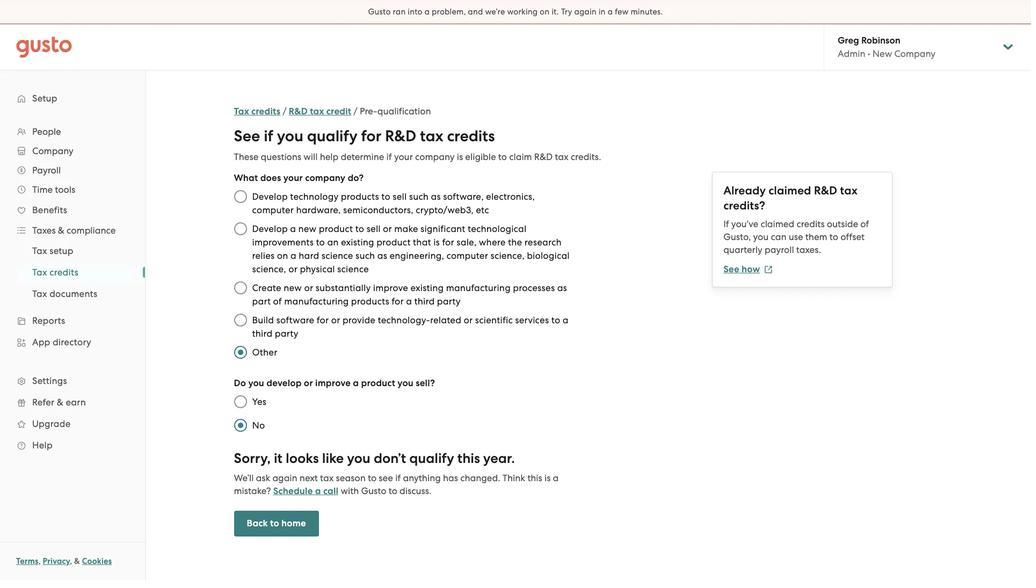 Task type: describe. For each thing, give the bounding box(es) containing it.
minutes.
[[631, 7, 663, 17]]

sorry, it looks like you don't qualify this year.
[[234, 450, 515, 467]]

sell inside develop a new product to sell or make significant technological improvements to an existing product that is for sale, where the research relies on a hard science such as engineering, computer science, biological science, or physical science
[[367, 224, 381, 234]]

other
[[252, 347, 278, 358]]

1 horizontal spatial tax credits link
[[234, 106, 281, 117]]

benefits
[[32, 205, 67, 215]]

computer inside develop a new product to sell or make significant technological improvements to an existing product that is for sale, where the research relies on a hard science such as engineering, computer science, biological science, or physical science
[[447, 250, 489, 261]]

few
[[615, 7, 629, 17]]

claimed inside if you've claimed credits outside of gusto, you can use them to offset quarterly payroll taxes.
[[761, 219, 795, 229]]

substantially
[[316, 283, 371, 293]]

1 vertical spatial product
[[377, 237, 411, 248]]

schedule a call with gusto to discuss.
[[273, 486, 432, 497]]

as inside develop a new product to sell or make significant technological improvements to an existing product that is for sale, where the research relies on a hard science such as engineering, computer science, biological science, or physical science
[[378, 250, 388, 261]]

claim
[[510, 152, 532, 162]]

refer
[[32, 397, 54, 408]]

1 horizontal spatial qualify
[[410, 450, 455, 467]]

& for compliance
[[58, 225, 64, 236]]

sale,
[[457, 237, 477, 248]]

to inside if you've claimed credits outside of gusto, you can use them to offset quarterly payroll taxes.
[[830, 232, 839, 242]]

r&d right claim
[[535, 152, 553, 162]]

tax for tax setup
[[32, 246, 47, 256]]

upgrade
[[32, 419, 71, 429]]

party inside create new or substantially improve existing manufacturing processes as part of manufacturing products for a third party
[[437, 296, 461, 307]]

such inside develop technology products to sell such as software, electronics, computer hardware, semiconductors, crypto/web3, etc
[[409, 191, 429, 202]]

time tools
[[32, 184, 75, 195]]

time
[[32, 184, 53, 195]]

r&d tax credit link
[[289, 106, 352, 117]]

0 vertical spatial science,
[[491, 250, 525, 261]]

sell?
[[416, 378, 435, 389]]

it.
[[552, 7, 559, 17]]

compliance
[[67, 225, 116, 236]]

pre-
[[360, 106, 378, 117]]

back
[[247, 518, 268, 529]]

party inside build software for or provide technology-related or scientific services to a third party
[[275, 328, 299, 339]]

has
[[443, 473, 458, 484]]

the
[[508, 237, 523, 248]]

part
[[252, 296, 271, 307]]

you up questions
[[277, 127, 304, 146]]

company button
[[11, 141, 134, 161]]

computer inside develop technology products to sell such as software, electronics, computer hardware, semiconductors, crypto/web3, etc
[[252, 205, 294, 215]]

looks
[[286, 450, 319, 467]]

of inside if you've claimed credits outside of gusto, you can use them to offset quarterly payroll taxes.
[[861, 219, 870, 229]]

tax credits / r&d tax credit / pre-qualification
[[234, 106, 431, 117]]

2 vertical spatial product
[[361, 378, 396, 389]]

1 horizontal spatial manufacturing
[[446, 283, 511, 293]]

you up season
[[347, 450, 371, 467]]

this inside we'll ask again next tax season to see if anything has changed. think this is a mistake?
[[528, 473, 543, 484]]

ask
[[256, 473, 270, 484]]

or left physical
[[289, 264, 298, 275]]

try
[[561, 7, 573, 17]]

terms , privacy , & cookies
[[16, 557, 112, 566]]

greg
[[838, 35, 860, 46]]

tax credits
[[32, 267, 78, 278]]

technological
[[468, 224, 527, 234]]

if
[[724, 219, 730, 229]]

privacy
[[43, 557, 70, 566]]

No radio
[[229, 414, 252, 437]]

schedule
[[273, 486, 313, 497]]

tax left credits.
[[555, 152, 569, 162]]

scientific
[[475, 315, 513, 326]]

0 horizontal spatial if
[[264, 127, 274, 146]]

see for see how
[[724, 264, 740, 275]]

help
[[32, 440, 53, 451]]

credits up eligible
[[447, 127, 495, 146]]

help
[[320, 152, 339, 162]]

tax for tax credits / r&d tax credit / pre-qualification
[[234, 106, 249, 117]]

credits up questions
[[252, 106, 281, 117]]

r&d down "qualification"
[[385, 127, 417, 146]]

payroll
[[32, 165, 61, 176]]

settings link
[[11, 371, 134, 391]]

see if you qualify for r&d tax credits
[[234, 127, 495, 146]]

1 vertical spatial science,
[[252, 264, 286, 275]]

research
[[525, 237, 562, 248]]

setup
[[50, 246, 73, 256]]

2 , from the left
[[70, 557, 72, 566]]

gusto,
[[724, 232, 751, 242]]

Build software for or provide technology-related or scientific services to a third party radio
[[229, 308, 252, 332]]

products inside develop technology products to sell such as software, electronics, computer hardware, semiconductors, crypto/web3, etc
[[341, 191, 379, 202]]

tax documents link
[[19, 284, 134, 304]]

new inside create new or substantially improve existing manufacturing processes as part of manufacturing products for a third party
[[284, 283, 302, 293]]

for up determine
[[361, 127, 382, 146]]

related
[[430, 315, 462, 326]]

biological
[[527, 250, 570, 261]]

changed.
[[461, 473, 501, 484]]

into
[[408, 7, 423, 17]]

it
[[274, 450, 283, 467]]

Develop technology products to sell such as software, electronics, computer hardware, semiconductors, crypto/web3, etc radio
[[229, 185, 252, 209]]

1 vertical spatial company
[[305, 173, 346, 184]]

Other radio
[[229, 341, 252, 364]]

third inside build software for or provide technology-related or scientific services to a third party
[[252, 328, 273, 339]]

cookies
[[82, 557, 112, 566]]

engineering,
[[390, 250, 444, 261]]

or inside create new or substantially improve existing manufacturing processes as part of manufacturing products for a third party
[[304, 283, 313, 293]]

existing inside develop a new product to sell or make significant technological improvements to an existing product that is for sale, where the research relies on a hard science such as engineering, computer science, biological science, or physical science
[[341, 237, 374, 248]]

see for see if you qualify for r&d tax credits
[[234, 127, 260, 146]]

list containing tax setup
[[0, 240, 145, 305]]

to inside we'll ask again next tax season to see if anything has changed. think this is a mistake?
[[368, 473, 377, 484]]

do
[[234, 378, 246, 389]]

qualification
[[378, 106, 431, 117]]

directory
[[53, 337, 91, 348]]

home
[[282, 518, 306, 529]]

we're
[[485, 7, 505, 17]]

tax inside we'll ask again next tax season to see if anything has changed. think this is a mistake?
[[320, 473, 334, 484]]

1 horizontal spatial again
[[575, 7, 597, 17]]

app
[[32, 337, 50, 348]]

to inside schedule a call with gusto to discuss.
[[389, 486, 398, 497]]

you inside if you've claimed credits outside of gusto, you can use them to offset quarterly payroll taxes.
[[754, 232, 769, 242]]

semiconductors,
[[343, 205, 414, 215]]

people
[[32, 126, 61, 137]]

with
[[341, 486, 359, 497]]

settings
[[32, 376, 67, 386]]

to inside build software for or provide technology-related or scientific services to a third party
[[552, 315, 561, 326]]

technology
[[290, 191, 339, 202]]

back to home button
[[234, 511, 319, 537]]

third inside create new or substantially improve existing manufacturing processes as part of manufacturing products for a third party
[[415, 296, 435, 307]]

improve for substantially
[[373, 283, 408, 293]]

0 vertical spatial is
[[457, 152, 463, 162]]

create
[[252, 283, 282, 293]]

to inside develop technology products to sell such as software, electronics, computer hardware, semiconductors, crypto/web3, etc
[[382, 191, 391, 202]]

upgrade link
[[11, 414, 134, 434]]

to left claim
[[499, 152, 507, 162]]

you left sell?
[[398, 378, 414, 389]]

1 vertical spatial manufacturing
[[284, 296, 349, 307]]

1 horizontal spatial if
[[387, 152, 392, 162]]

documents
[[50, 289, 98, 299]]

develop technology products to sell such as software, electronics, computer hardware, semiconductors, crypto/web3, etc
[[252, 191, 535, 215]]

1 / from the left
[[283, 106, 287, 117]]

these questions will help determine if your company is eligible to claim r&d tax credits.
[[234, 152, 602, 162]]

tax for tax documents
[[32, 289, 47, 299]]

admin
[[838, 48, 866, 59]]

as inside develop technology products to sell such as software, electronics, computer hardware, semiconductors, crypto/web3, etc
[[431, 191, 441, 202]]

1 horizontal spatial your
[[394, 152, 413, 162]]

•
[[868, 48, 871, 59]]

cookies button
[[82, 555, 112, 568]]

build
[[252, 315, 274, 326]]

r&d left credit
[[289, 106, 308, 117]]

1 vertical spatial science
[[338, 264, 369, 275]]

gusto inside schedule a call with gusto to discuss.
[[361, 486, 387, 497]]

claimed inside already claimed r&d tax credits?
[[769, 184, 812, 198]]

a inside we'll ask again next tax season to see if anything has changed. think this is a mistake?
[[553, 473, 559, 484]]

tax documents
[[32, 289, 98, 299]]

hardware,
[[296, 205, 341, 215]]

a inside create new or substantially improve existing manufacturing processes as part of manufacturing products for a third party
[[406, 296, 412, 307]]

you right do
[[248, 378, 264, 389]]

tax up "these questions will help determine if your company is eligible to claim r&d tax credits." at top
[[420, 127, 444, 146]]

like
[[322, 450, 344, 467]]

is inside we'll ask again next tax season to see if anything has changed. think this is a mistake?
[[545, 473, 551, 484]]



Task type: locate. For each thing, give the bounding box(es) containing it.
sell inside develop technology products to sell such as software, electronics, computer hardware, semiconductors, crypto/web3, etc
[[393, 191, 407, 202]]

improve up technology-
[[373, 283, 408, 293]]

company inside greg robinson admin • new company
[[895, 48, 936, 59]]

of right part on the left of page
[[273, 296, 282, 307]]

company
[[415, 152, 455, 162], [305, 173, 346, 184]]

tax left credit
[[310, 106, 324, 117]]

computer down sale,
[[447, 250, 489, 261]]

tax down the tax setup
[[32, 267, 47, 278]]

processes
[[513, 283, 555, 293]]

to down outside
[[830, 232, 839, 242]]

tax inside already claimed r&d tax credits?
[[841, 184, 858, 198]]

1 horizontal spatial third
[[415, 296, 435, 307]]

0 vertical spatial gusto
[[368, 7, 391, 17]]

new inside develop a new product to sell or make significant technological improvements to an existing product that is for sale, where the research relies on a hard science such as engineering, computer science, biological science, or physical science
[[299, 224, 317, 234]]

such up crypto/web3,
[[409, 191, 429, 202]]

improve inside create new or substantially improve existing manufacturing processes as part of manufacturing products for a third party
[[373, 283, 408, 293]]

list
[[0, 122, 145, 456], [0, 240, 145, 305]]

Create new or substantially improve existing manufacturing processes as part of manufacturing products for a third party radio
[[229, 276, 252, 300]]

1 vertical spatial existing
[[411, 283, 444, 293]]

you
[[277, 127, 304, 146], [754, 232, 769, 242], [248, 378, 264, 389], [398, 378, 414, 389], [347, 450, 371, 467]]

2 horizontal spatial if
[[396, 473, 401, 484]]

electronics,
[[486, 191, 535, 202]]

as right processes
[[558, 283, 567, 293]]

1 vertical spatial qualify
[[410, 450, 455, 467]]

mistake?
[[234, 486, 271, 497]]

robinson
[[862, 35, 901, 46]]

or right related
[[464, 315, 473, 326]]

on down improvements
[[277, 250, 288, 261]]

such inside develop a new product to sell or make significant technological improvements to an existing product that is for sale, where the research relies on a hard science such as engineering, computer science, biological science, or physical science
[[356, 250, 375, 261]]

develop for develop a new product to sell or make significant technological improvements to an existing product that is for sale, where the research relies on a hard science such as engineering, computer science, biological science, or physical science
[[252, 224, 288, 234]]

gusto navigation element
[[0, 70, 145, 473]]

0 horizontal spatial third
[[252, 328, 273, 339]]

r&d inside already claimed r&d tax credits?
[[815, 184, 838, 198]]

2 / from the left
[[354, 106, 358, 117]]

0 horizontal spatial your
[[284, 173, 303, 184]]

your right determine
[[394, 152, 413, 162]]

tax
[[234, 106, 249, 117], [32, 246, 47, 256], [32, 267, 47, 278], [32, 289, 47, 299]]

company down people
[[32, 146, 73, 156]]

as left 'engineering,' in the left of the page
[[378, 250, 388, 261]]

1 vertical spatial develop
[[252, 224, 288, 234]]

to up the semiconductors,
[[382, 191, 391, 202]]

tax up these
[[234, 106, 249, 117]]

setup link
[[11, 89, 134, 108]]

help link
[[11, 436, 134, 455]]

0 horizontal spatial science,
[[252, 264, 286, 275]]

gusto left ran
[[368, 7, 391, 17]]

computer down 'does'
[[252, 205, 294, 215]]

credits up tax documents
[[50, 267, 78, 278]]

1 vertical spatial of
[[273, 296, 282, 307]]

2 vertical spatial is
[[545, 473, 551, 484]]

refer & earn link
[[11, 393, 134, 412]]

what
[[234, 173, 258, 184]]

credits inside gusto navigation element
[[50, 267, 78, 278]]

tax setup
[[32, 246, 73, 256]]

ran
[[393, 7, 406, 17]]

your right 'does'
[[284, 173, 303, 184]]

1 vertical spatial improve
[[315, 378, 351, 389]]

on inside develop a new product to sell or make significant technological improvements to an existing product that is for sale, where the research relies on a hard science such as engineering, computer science, biological science, or physical science
[[277, 250, 288, 261]]

0 vertical spatial this
[[458, 450, 480, 467]]

tax down tax credits
[[32, 289, 47, 299]]

science, down the at the top
[[491, 250, 525, 261]]

1 vertical spatial as
[[378, 250, 388, 261]]

third up technology-
[[415, 296, 435, 307]]

app directory link
[[11, 333, 134, 352]]

0 horizontal spatial is
[[434, 237, 440, 248]]

your
[[394, 152, 413, 162], [284, 173, 303, 184]]

, left cookies "button" at the bottom of page
[[70, 557, 72, 566]]

payroll button
[[11, 161, 134, 180]]

credit
[[327, 106, 352, 117]]

0 vertical spatial company
[[415, 152, 455, 162]]

manufacturing up scientific
[[446, 283, 511, 293]]

& left 'cookies'
[[74, 557, 80, 566]]

0 horizontal spatial this
[[458, 450, 480, 467]]

0 vertical spatial &
[[58, 225, 64, 236]]

on
[[540, 7, 550, 17], [277, 250, 288, 261]]

& right taxes
[[58, 225, 64, 236]]

home image
[[16, 36, 72, 58]]

1 vertical spatial this
[[528, 473, 543, 484]]

earn
[[66, 397, 86, 408]]

product up an
[[319, 224, 353, 234]]

gusto down see
[[361, 486, 387, 497]]

or left provide
[[331, 315, 340, 326]]

1 horizontal spatial see
[[724, 264, 740, 275]]

0 horizontal spatial party
[[275, 328, 299, 339]]

2 vertical spatial &
[[74, 557, 80, 566]]

& left earn
[[57, 397, 63, 408]]

0 horizontal spatial such
[[356, 250, 375, 261]]

0 vertical spatial new
[[299, 224, 317, 234]]

credits up them
[[797, 219, 825, 229]]

qualify
[[307, 127, 358, 146], [410, 450, 455, 467]]

0 horizontal spatial see
[[234, 127, 260, 146]]

1 vertical spatial see
[[724, 264, 740, 275]]

of inside create new or substantially improve existing manufacturing processes as part of manufacturing products for a third party
[[273, 296, 282, 307]]

0 vertical spatial science
[[322, 250, 353, 261]]

company left eligible
[[415, 152, 455, 162]]

call
[[323, 486, 339, 497]]

gusto ran into a problem, and we're working on it. try again in a few minutes.
[[368, 7, 663, 17]]

to down see
[[389, 486, 398, 497]]

qualify up help
[[307, 127, 358, 146]]

third
[[415, 296, 435, 307], [252, 328, 273, 339]]

new
[[873, 48, 893, 59]]

see up these
[[234, 127, 260, 146]]

1 horizontal spatial company
[[895, 48, 936, 59]]

or down physical
[[304, 283, 313, 293]]

company right new
[[895, 48, 936, 59]]

sell down the semiconductors,
[[367, 224, 381, 234]]

taxes.
[[797, 245, 822, 255]]

& inside dropdown button
[[58, 225, 64, 236]]

party down software
[[275, 328, 299, 339]]

0 vertical spatial products
[[341, 191, 379, 202]]

develop up improvements
[[252, 224, 288, 234]]

science, down relies
[[252, 264, 286, 275]]

where
[[479, 237, 506, 248]]

make
[[395, 224, 418, 234]]

1 horizontal spatial such
[[409, 191, 429, 202]]

0 vertical spatial third
[[415, 296, 435, 307]]

is
[[457, 152, 463, 162], [434, 237, 440, 248], [545, 473, 551, 484]]

a
[[425, 7, 430, 17], [608, 7, 613, 17], [290, 224, 296, 234], [291, 250, 297, 261], [406, 296, 412, 307], [563, 315, 569, 326], [353, 378, 359, 389], [553, 473, 559, 484], [315, 486, 321, 497]]

2 vertical spatial as
[[558, 283, 567, 293]]

2 develop from the top
[[252, 224, 288, 234]]

0 horizontal spatial again
[[273, 473, 298, 484]]

create new or substantially improve existing manufacturing processes as part of manufacturing products for a third party
[[252, 283, 567, 307]]

0 vertical spatial as
[[431, 191, 441, 202]]

credits?
[[724, 199, 766, 213]]

1 horizontal spatial /
[[354, 106, 358, 117]]

& for earn
[[57, 397, 63, 408]]

0 horizontal spatial on
[[277, 250, 288, 261]]

people button
[[11, 122, 134, 141]]

2 horizontal spatial as
[[558, 283, 567, 293]]

1 vertical spatial products
[[351, 296, 390, 307]]

0 horizontal spatial ,
[[38, 557, 41, 566]]

1 horizontal spatial company
[[415, 152, 455, 162]]

claimed right already
[[769, 184, 812, 198]]

0 vertical spatial such
[[409, 191, 429, 202]]

to inside back to home button
[[270, 518, 279, 529]]

for down significant
[[442, 237, 455, 248]]

0 horizontal spatial of
[[273, 296, 282, 307]]

company inside dropdown button
[[32, 146, 73, 156]]

services
[[516, 315, 549, 326]]

2 horizontal spatial is
[[545, 473, 551, 484]]

do you develop or improve a product you sell?
[[234, 378, 435, 389]]

time tools button
[[11, 180, 134, 199]]

r&d up outside
[[815, 184, 838, 198]]

terms
[[16, 557, 38, 566]]

Develop a new product to sell or make significant technological improvements to an existing product that is for sale, where the research relies on a hard science such as engineering, computer science, biological science, or physical science radio
[[229, 217, 252, 241]]

1 horizontal spatial science,
[[491, 250, 525, 261]]

does
[[260, 173, 281, 184]]

0 vertical spatial claimed
[[769, 184, 812, 198]]

again left in
[[575, 7, 597, 17]]

1 vertical spatial gusto
[[361, 486, 387, 497]]

for up technology-
[[392, 296, 404, 307]]

improve for or
[[315, 378, 351, 389]]

0 horizontal spatial manufacturing
[[284, 296, 349, 307]]

will
[[304, 152, 318, 162]]

build software for or provide technology-related or scientific services to a third party
[[252, 315, 569, 339]]

/ left r&d tax credit link
[[283, 106, 287, 117]]

0 vertical spatial develop
[[252, 191, 288, 202]]

develop for develop technology products to sell such as software, electronics, computer hardware, semiconductors, crypto/web3, etc
[[252, 191, 288, 202]]

0 vertical spatial see
[[234, 127, 260, 146]]

tax credits link up tax documents link
[[19, 263, 134, 282]]

,
[[38, 557, 41, 566], [70, 557, 72, 566]]

is left eligible
[[457, 152, 463, 162]]

party up related
[[437, 296, 461, 307]]

again
[[575, 7, 597, 17], [273, 473, 298, 484]]

questions
[[261, 152, 302, 162]]

1 horizontal spatial computer
[[447, 250, 489, 261]]

see
[[234, 127, 260, 146], [724, 264, 740, 275]]

0 vertical spatial your
[[394, 152, 413, 162]]

qualify up anything
[[410, 450, 455, 467]]

of up offset
[[861, 219, 870, 229]]

computer
[[252, 205, 294, 215], [447, 250, 489, 261]]

Yes radio
[[229, 390, 252, 414]]

1 horizontal spatial on
[[540, 7, 550, 17]]

1 , from the left
[[38, 557, 41, 566]]

such up the substantially
[[356, 250, 375, 261]]

taxes & compliance button
[[11, 221, 134, 240]]

as inside create new or substantially improve existing manufacturing processes as part of manufacturing products for a third party
[[558, 283, 567, 293]]

to left an
[[316, 237, 325, 248]]

to right back at the left bottom
[[270, 518, 279, 529]]

for inside build software for or provide technology-related or scientific services to a third party
[[317, 315, 329, 326]]

if up questions
[[264, 127, 274, 146]]

products up provide
[[351, 296, 390, 307]]

significant
[[421, 224, 466, 234]]

new down the hardware,
[[299, 224, 317, 234]]

technology-
[[378, 315, 430, 326]]

refer & earn
[[32, 397, 86, 408]]

or
[[383, 224, 392, 234], [289, 264, 298, 275], [304, 283, 313, 293], [331, 315, 340, 326], [464, 315, 473, 326], [304, 378, 313, 389]]

0 horizontal spatial company
[[32, 146, 73, 156]]

tax up outside
[[841, 184, 858, 198]]

see left how on the top right of the page
[[724, 264, 740, 275]]

1 horizontal spatial this
[[528, 473, 543, 484]]

tax up call
[[320, 473, 334, 484]]

credits inside if you've claimed credits outside of gusto, you can use them to offset quarterly payroll taxes.
[[797, 219, 825, 229]]

this right think
[[528, 473, 543, 484]]

see
[[379, 473, 393, 484]]

no
[[252, 420, 265, 431]]

for right software
[[317, 315, 329, 326]]

use
[[789, 232, 804, 242]]

existing inside create new or substantially improve existing manufacturing processes as part of manufacturing products for a third party
[[411, 283, 444, 293]]

already claimed r&d tax credits?
[[724, 184, 858, 213]]

1 vertical spatial party
[[275, 328, 299, 339]]

improvements
[[252, 237, 314, 248]]

tax
[[310, 106, 324, 117], [420, 127, 444, 146], [555, 152, 569, 162], [841, 184, 858, 198], [320, 473, 334, 484]]

1 vertical spatial tax credits link
[[19, 263, 134, 282]]

1 horizontal spatial of
[[861, 219, 870, 229]]

develop down 'does'
[[252, 191, 288, 202]]

working
[[508, 7, 538, 17]]

0 vertical spatial company
[[895, 48, 936, 59]]

1 develop from the top
[[252, 191, 288, 202]]

manufacturing up software
[[284, 296, 349, 307]]

benefits link
[[11, 200, 134, 220]]

0 vertical spatial party
[[437, 296, 461, 307]]

product down make
[[377, 237, 411, 248]]

anything
[[403, 473, 441, 484]]

crypto/web3,
[[416, 205, 474, 215]]

1 vertical spatial your
[[284, 173, 303, 184]]

science down an
[[322, 250, 353, 261]]

if right see
[[396, 473, 401, 484]]

think
[[503, 473, 526, 484]]

1 vertical spatial claimed
[[761, 219, 795, 229]]

for inside create new or substantially improve existing manufacturing processes as part of manufacturing products for a third party
[[392, 296, 404, 307]]

existing down 'engineering,' in the left of the page
[[411, 283, 444, 293]]

2 list from the top
[[0, 240, 145, 305]]

to down the semiconductors,
[[356, 224, 364, 234]]

third down build
[[252, 328, 273, 339]]

season
[[336, 473, 366, 484]]

1 horizontal spatial existing
[[411, 283, 444, 293]]

greg robinson admin • new company
[[838, 35, 936, 59]]

tax for tax credits
[[32, 267, 47, 278]]

1 horizontal spatial as
[[431, 191, 441, 202]]

0 horizontal spatial existing
[[341, 237, 374, 248]]

1 vertical spatial is
[[434, 237, 440, 248]]

0 horizontal spatial qualify
[[307, 127, 358, 146]]

tax credits link up these
[[234, 106, 281, 117]]

is inside develop a new product to sell or make significant technological improvements to an existing product that is for sale, where the research relies on a hard science such as engineering, computer science, biological science, or physical science
[[434, 237, 440, 248]]

1 vertical spatial again
[[273, 473, 298, 484]]

new
[[299, 224, 317, 234], [284, 283, 302, 293]]

taxes
[[32, 225, 56, 236]]

this
[[458, 450, 480, 467], [528, 473, 543, 484]]

credits.
[[571, 152, 602, 162]]

a inside build software for or provide technology-related or scientific services to a third party
[[563, 315, 569, 326]]

problem,
[[432, 7, 466, 17]]

software,
[[443, 191, 484, 202]]

1 vertical spatial &
[[57, 397, 63, 408]]

1 horizontal spatial ,
[[70, 557, 72, 566]]

is right think
[[545, 473, 551, 484]]

1 horizontal spatial sell
[[393, 191, 407, 202]]

science
[[322, 250, 353, 261], [338, 264, 369, 275]]

that
[[413, 237, 431, 248]]

to
[[499, 152, 507, 162], [382, 191, 391, 202], [356, 224, 364, 234], [830, 232, 839, 242], [316, 237, 325, 248], [552, 315, 561, 326], [368, 473, 377, 484], [389, 486, 398, 497], [270, 518, 279, 529]]

0 vertical spatial computer
[[252, 205, 294, 215]]

1 vertical spatial such
[[356, 250, 375, 261]]

as up crypto/web3,
[[431, 191, 441, 202]]

again inside we'll ask again next tax season to see if anything has changed. think this is a mistake?
[[273, 473, 298, 484]]

0 horizontal spatial tax credits link
[[19, 263, 134, 282]]

on left it.
[[540, 7, 550, 17]]

quarterly
[[724, 245, 763, 255]]

sell up the semiconductors,
[[393, 191, 407, 202]]

0 vertical spatial sell
[[393, 191, 407, 202]]

we'll
[[234, 473, 254, 484]]

or left make
[[383, 224, 392, 234]]

payroll
[[765, 245, 795, 255]]

1 horizontal spatial improve
[[373, 283, 408, 293]]

discuss.
[[400, 486, 432, 497]]

1 vertical spatial computer
[[447, 250, 489, 261]]

1 vertical spatial if
[[387, 152, 392, 162]]

tax down taxes
[[32, 246, 47, 256]]

develop inside develop technology products to sell such as software, electronics, computer hardware, semiconductors, crypto/web3, etc
[[252, 191, 288, 202]]

1 vertical spatial new
[[284, 283, 302, 293]]

0 horizontal spatial improve
[[315, 378, 351, 389]]

improve right develop
[[315, 378, 351, 389]]

improve
[[373, 283, 408, 293], [315, 378, 351, 389]]

0 horizontal spatial /
[[283, 106, 287, 117]]

again up schedule
[[273, 473, 298, 484]]

if right determine
[[387, 152, 392, 162]]

0 vertical spatial product
[[319, 224, 353, 234]]

provide
[[343, 315, 376, 326]]

to left see
[[368, 473, 377, 484]]

develop inside develop a new product to sell or make significant technological improvements to an existing product that is for sale, where the research relies on a hard science such as engineering, computer science, biological science, or physical science
[[252, 224, 288, 234]]

do?
[[348, 173, 364, 184]]

products inside create new or substantially improve existing manufacturing processes as part of manufacturing products for a third party
[[351, 296, 390, 307]]

existing right an
[[341, 237, 374, 248]]

0 vertical spatial on
[[540, 7, 550, 17]]

and
[[468, 7, 483, 17]]

if you've claimed credits outside of gusto, you can use them to offset quarterly payroll taxes.
[[724, 219, 870, 255]]

products down do?
[[341, 191, 379, 202]]

1 list from the top
[[0, 122, 145, 456]]

list containing people
[[0, 122, 145, 456]]

or right develop
[[304, 378, 313, 389]]

1 horizontal spatial is
[[457, 152, 463, 162]]

them
[[806, 232, 828, 242]]

0 vertical spatial manufacturing
[[446, 283, 511, 293]]

0 vertical spatial qualify
[[307, 127, 358, 146]]

is right that
[[434, 237, 440, 248]]

see how link
[[724, 264, 774, 275]]

if inside we'll ask again next tax season to see if anything has changed. think this is a mistake?
[[396, 473, 401, 484]]

0 horizontal spatial sell
[[367, 224, 381, 234]]

0 horizontal spatial company
[[305, 173, 346, 184]]

0 vertical spatial again
[[575, 7, 597, 17]]

for inside develop a new product to sell or make significant technological improvements to an existing product that is for sale, where the research relies on a hard science such as engineering, computer science, biological science, or physical science
[[442, 237, 455, 248]]

an
[[327, 237, 339, 248]]

claimed up can
[[761, 219, 795, 229]]



Task type: vqa. For each thing, say whether or not it's contained in the screenshot.
bottommost the "Payroll history"
no



